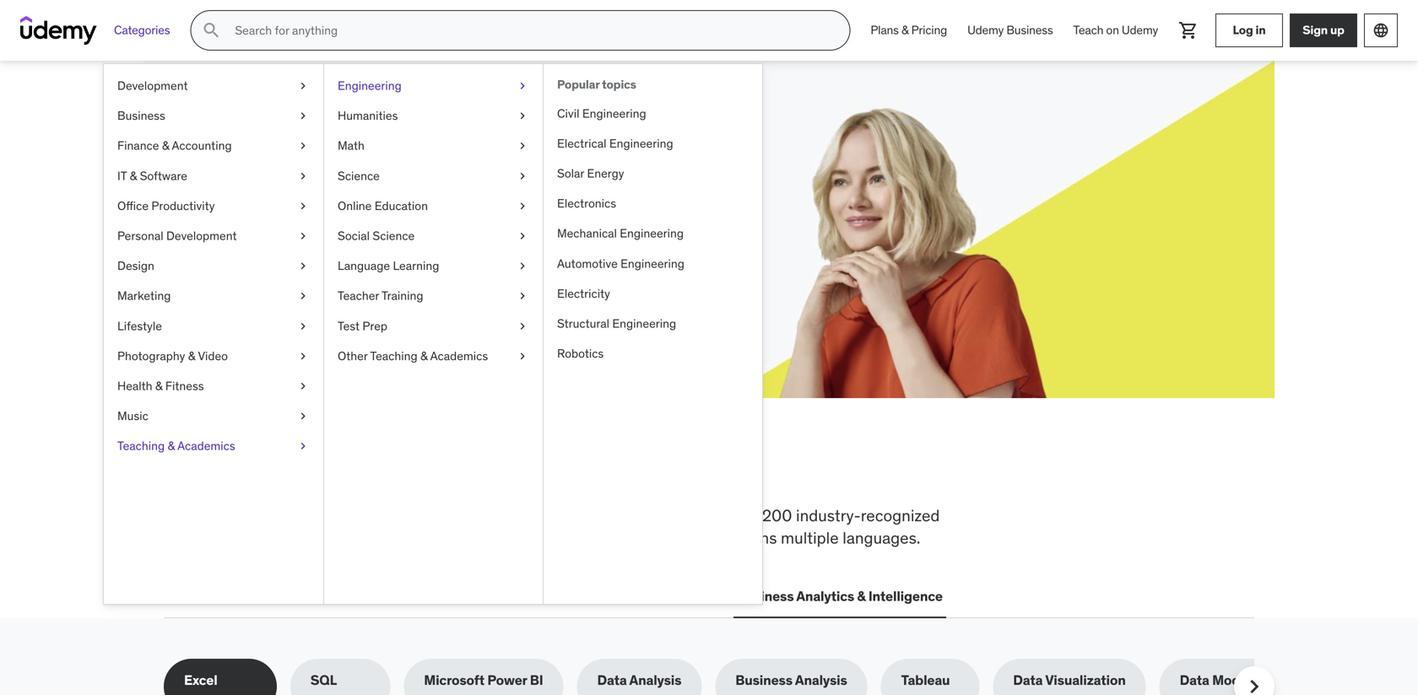 Task type: describe. For each thing, give the bounding box(es) containing it.
well-
[[416, 528, 451, 548]]

catalog
[[292, 528, 345, 548]]

data for data analysis
[[597, 672, 627, 689]]

xsmall image for it & software
[[296, 168, 310, 184]]

engineering for automotive
[[621, 256, 685, 271]]

1 horizontal spatial your
[[350, 134, 411, 169]]

it for it certifications
[[303, 588, 314, 605]]

science for social
[[373, 228, 415, 243]]

analytics
[[796, 588, 854, 605]]

& for pricing
[[901, 23, 909, 38]]

online education
[[338, 198, 428, 213]]

certifications
[[317, 588, 403, 605]]

next image
[[1241, 674, 1268, 696]]

log
[[1233, 22, 1253, 38]]

shopping cart with 0 items image
[[1178, 20, 1199, 41]]

xsmall image for engineering
[[516, 78, 529, 94]]

engineering for electrical
[[609, 136, 673, 151]]

data for data science
[[513, 588, 543, 605]]

0 vertical spatial academics
[[430, 348, 488, 364]]

humanities link
[[324, 101, 543, 131]]

automotive engineering link
[[544, 249, 762, 279]]

xsmall image for finance & accounting
[[296, 138, 310, 154]]

xsmall image for photography & video
[[296, 348, 310, 365]]

data for data modeling
[[1180, 672, 1209, 689]]

data for data visualization
[[1013, 672, 1043, 689]]

professional
[[515, 528, 603, 548]]

& for academics
[[168, 439, 175, 454]]

to
[[401, 506, 415, 526]]

$12.99
[[225, 195, 266, 212]]

language
[[338, 258, 390, 274]]

categories
[[114, 23, 170, 38]]

training
[[382, 288, 423, 304]]

& for software
[[130, 168, 137, 183]]

development for personal
[[166, 228, 237, 243]]

xsmall image for health & fitness
[[296, 378, 310, 395]]

skills inside the covering critical workplace skills to technical topics, including prep content for over 200 industry-recognized certifications, our catalog supports well-rounded professional development and spans multiple languages.
[[361, 506, 397, 526]]

design
[[117, 258, 154, 274]]

health
[[117, 379, 152, 394]]

business analysis
[[735, 672, 847, 689]]

modeling
[[1212, 672, 1271, 689]]

web
[[167, 588, 196, 605]]

language learning
[[338, 258, 439, 274]]

xsmall image for social science
[[516, 228, 529, 244]]

topic filters element
[[164, 659, 1292, 696]]

it certifications
[[303, 588, 403, 605]]

web development button
[[164, 577, 286, 617]]

prep
[[362, 318, 387, 334]]

online
[[338, 198, 372, 213]]

udemy inside teach on udemy link
[[1122, 23, 1158, 38]]

topics
[[602, 77, 636, 92]]

you
[[377, 450, 438, 494]]

other
[[338, 348, 368, 364]]

sql
[[310, 672, 337, 689]]

0 horizontal spatial teaching
[[117, 439, 165, 454]]

solar energy
[[557, 166, 624, 181]]

xsmall image for teaching & academics
[[296, 438, 310, 455]]

categories button
[[104, 10, 180, 51]]

udemy business
[[967, 23, 1053, 38]]

social science link
[[324, 221, 543, 251]]

through
[[269, 195, 316, 212]]

social
[[338, 228, 370, 243]]

engineering link
[[324, 71, 543, 101]]

power
[[487, 672, 527, 689]]

photography
[[117, 348, 185, 364]]

place
[[638, 450, 726, 494]]

solar energy link
[[544, 159, 762, 189]]

xsmall image for design
[[296, 258, 310, 274]]

with
[[359, 176, 385, 193]]

business analytics & intelligence
[[737, 588, 943, 605]]

analysis for business analysis
[[795, 672, 847, 689]]

engineering for mechanical
[[620, 226, 684, 241]]

video
[[198, 348, 228, 364]]

0 horizontal spatial in
[[531, 450, 564, 494]]

personal development
[[117, 228, 237, 243]]

teacher
[[338, 288, 379, 304]]

submit search image
[[201, 20, 221, 41]]

software
[[140, 168, 187, 183]]

productivity
[[151, 198, 215, 213]]

test
[[338, 318, 360, 334]]

recognized
[[861, 506, 940, 526]]

sign
[[1303, 22, 1328, 38]]

automotive engineering
[[557, 256, 685, 271]]

starting
[[445, 176, 494, 193]]

math
[[338, 138, 365, 153]]

0 horizontal spatial your
[[273, 176, 299, 193]]

at
[[497, 176, 509, 193]]

rounded
[[451, 528, 511, 548]]

prep
[[608, 506, 641, 526]]

xsmall image for language learning
[[516, 258, 529, 274]]

other teaching & academics link
[[324, 341, 543, 371]]

civil engineering link
[[544, 99, 762, 129]]

1 vertical spatial academics
[[177, 439, 235, 454]]

excel
[[184, 672, 217, 689]]

plans
[[871, 23, 899, 38]]

critical
[[232, 506, 280, 526]]

test prep
[[338, 318, 387, 334]]

development link
[[104, 71, 323, 101]]

marketing link
[[104, 281, 323, 311]]

supports
[[349, 528, 412, 548]]

xsmall image for development
[[296, 78, 310, 94]]

music link
[[104, 401, 323, 431]]

automotive
[[557, 256, 618, 271]]

development for web
[[199, 588, 283, 605]]

development
[[606, 528, 700, 548]]

photography & video link
[[104, 341, 323, 371]]

learning
[[393, 258, 439, 274]]

Search for anything text field
[[232, 16, 829, 45]]

200
[[762, 506, 792, 526]]

electrical engineering
[[557, 136, 673, 151]]

data visualization
[[1013, 672, 1126, 689]]

leadership
[[423, 588, 493, 605]]

udemy business link
[[957, 10, 1063, 51]]

business for business analytics & intelligence
[[737, 588, 794, 605]]

accounting
[[172, 138, 232, 153]]

& down test prep 'link'
[[420, 348, 428, 364]]

one
[[571, 450, 631, 494]]

engineering up "humanities" on the top left of the page
[[338, 78, 402, 93]]

0 vertical spatial in
[[1256, 22, 1266, 38]]

marketing
[[117, 288, 171, 304]]



Task type: vqa. For each thing, say whether or not it's contained in the screenshot.
Business Analysis's Analysis
yes



Task type: locate. For each thing, give the bounding box(es) containing it.
0 vertical spatial skills
[[280, 450, 371, 494]]

xsmall image
[[516, 78, 529, 94], [296, 108, 310, 124], [296, 168, 310, 184], [516, 168, 529, 184], [296, 198, 310, 214], [296, 228, 310, 244], [516, 228, 529, 244], [296, 288, 310, 305], [516, 288, 529, 305], [296, 318, 310, 335], [296, 348, 310, 365], [516, 348, 529, 365], [296, 438, 310, 455]]

xsmall image inside engineering link
[[516, 78, 529, 94]]

finance & accounting
[[117, 138, 232, 153]]

just
[[513, 176, 535, 193]]

finance & accounting link
[[104, 131, 323, 161]]

engineering for structural
[[612, 316, 676, 331]]

xsmall image left teacher
[[296, 288, 310, 305]]

it certifications button
[[300, 577, 406, 617]]

xsmall image for math
[[516, 138, 529, 154]]

science for data
[[546, 588, 596, 605]]

1 analysis from the left
[[629, 672, 681, 689]]

tableau
[[901, 672, 950, 689]]

0 vertical spatial development
[[117, 78, 188, 93]]

mechanical engineering
[[557, 226, 684, 241]]

engineering down topics in the top of the page
[[582, 106, 646, 121]]

topics,
[[488, 506, 535, 526]]

& right 'finance'
[[162, 138, 169, 153]]

xsmall image for teacher training
[[516, 288, 529, 305]]

test prep link
[[324, 311, 543, 341]]

& for fitness
[[155, 379, 163, 394]]

1 vertical spatial it
[[303, 588, 314, 605]]

visualization
[[1045, 672, 1126, 689]]

sign up link
[[1290, 14, 1357, 47]]

engineering element
[[543, 64, 762, 604]]

bi
[[530, 672, 543, 689]]

xsmall image for office productivity
[[296, 198, 310, 214]]

photography & video
[[117, 348, 228, 364]]

science down professional
[[546, 588, 596, 605]]

math link
[[324, 131, 543, 161]]

udemy right on
[[1122, 23, 1158, 38]]

1 horizontal spatial analysis
[[795, 672, 847, 689]]

& inside button
[[857, 588, 866, 605]]

xsmall image inside lifestyle link
[[296, 318, 310, 335]]

1 vertical spatial teaching
[[117, 439, 165, 454]]

spans
[[735, 528, 777, 548]]

data right bi
[[597, 672, 627, 689]]

it up office
[[117, 168, 127, 183]]

xsmall image inside test prep 'link'
[[516, 318, 529, 335]]

xsmall image inside the 'social science' link
[[516, 228, 529, 244]]

engineering for civil
[[582, 106, 646, 121]]

academics
[[430, 348, 488, 364], [177, 439, 235, 454]]

in up including
[[531, 450, 564, 494]]

& right analytics
[[857, 588, 866, 605]]

1 horizontal spatial academics
[[430, 348, 488, 364]]

expand
[[225, 176, 270, 193]]

teaching down music
[[117, 439, 165, 454]]

xsmall image for business
[[296, 108, 310, 124]]

industry-
[[796, 506, 861, 526]]

1 horizontal spatial teaching
[[370, 348, 417, 364]]

xsmall image inside teacher training link
[[516, 288, 529, 305]]

in right 'log'
[[1256, 22, 1266, 38]]

content
[[645, 506, 700, 526]]

development down office productivity link
[[166, 228, 237, 243]]

finance
[[117, 138, 159, 153]]

0 vertical spatial science
[[338, 168, 380, 183]]

& left video
[[188, 348, 195, 364]]

business for business analysis
[[735, 672, 793, 689]]

other teaching & academics
[[338, 348, 488, 364]]

potential
[[302, 176, 356, 193]]

xsmall image left the robotics
[[516, 348, 529, 365]]

music
[[117, 409, 148, 424]]

choose a language image
[[1373, 22, 1389, 39]]

2 vertical spatial development
[[199, 588, 283, 605]]

xsmall image inside personal development link
[[296, 228, 310, 244]]

xsmall image for test prep
[[516, 318, 529, 335]]

0 horizontal spatial udemy
[[967, 23, 1004, 38]]

science inside the 'social science' link
[[373, 228, 415, 243]]

xsmall image left "other"
[[296, 348, 310, 365]]

structural engineering
[[557, 316, 676, 331]]

engineering down mechanical engineering 'link' at the top
[[621, 256, 685, 271]]

education
[[375, 198, 428, 213]]

xsmall image
[[296, 78, 310, 94], [516, 108, 529, 124], [296, 138, 310, 154], [516, 138, 529, 154], [516, 198, 529, 214], [296, 258, 310, 274], [516, 258, 529, 274], [516, 318, 529, 335], [296, 378, 310, 395], [296, 408, 310, 425]]

leadership button
[[420, 577, 497, 617]]

xsmall image inside "other teaching & academics" link
[[516, 348, 529, 365]]

xsmall image inside the teaching & academics link
[[296, 438, 310, 455]]

xsmall image for personal development
[[296, 228, 310, 244]]

xsmall image for other teaching & academics
[[516, 348, 529, 365]]

science inside data science 'button'
[[546, 588, 596, 605]]

data down professional
[[513, 588, 543, 605]]

development right web
[[199, 588, 283, 605]]

technical
[[419, 506, 484, 526]]

2 analysis from the left
[[795, 672, 847, 689]]

log in
[[1233, 22, 1266, 38]]

analysis for data analysis
[[629, 672, 681, 689]]

structural engineering link
[[544, 309, 762, 339]]

log in link
[[1216, 14, 1283, 47]]

robotics link
[[544, 339, 762, 369]]

business analytics & intelligence button
[[733, 577, 946, 617]]

online education link
[[324, 191, 543, 221]]

mechanical engineering link
[[544, 219, 762, 249]]

up
[[1330, 22, 1344, 38]]

need
[[444, 450, 525, 494]]

0 horizontal spatial academics
[[177, 439, 235, 454]]

0 horizontal spatial it
[[117, 168, 127, 183]]

& right health
[[155, 379, 163, 394]]

xsmall image left dec
[[296, 198, 310, 214]]

2 vertical spatial science
[[546, 588, 596, 605]]

electricity
[[557, 286, 610, 301]]

& for accounting
[[162, 138, 169, 153]]

xsmall image up through on the left
[[296, 168, 310, 184]]

udemy inside the "udemy business" link
[[967, 23, 1004, 38]]

xsmall image left popular
[[516, 78, 529, 94]]

structural
[[557, 316, 609, 331]]

science up 15. in the top left of the page
[[338, 168, 380, 183]]

xsmall image inside online education link
[[516, 198, 529, 214]]

xsmall image inside marketing link
[[296, 288, 310, 305]]

for up and
[[704, 506, 724, 526]]

1 vertical spatial development
[[166, 228, 237, 243]]

xsmall image right the on the left of the page
[[296, 438, 310, 455]]

in
[[1256, 22, 1266, 38], [531, 450, 564, 494]]

skills up workplace
[[280, 450, 371, 494]]

1 vertical spatial skills
[[361, 506, 397, 526]]

xsmall image inside the photography & video "link"
[[296, 348, 310, 365]]

0 vertical spatial your
[[350, 134, 411, 169]]

xsmall image for science
[[516, 168, 529, 184]]

academics down music link
[[177, 439, 235, 454]]

your up with
[[350, 134, 411, 169]]

including
[[539, 506, 604, 526]]

xsmall image inside humanities link
[[516, 108, 529, 124]]

plans & pricing link
[[860, 10, 957, 51]]

0 horizontal spatial for
[[305, 134, 345, 169]]

it for it & software
[[117, 168, 127, 183]]

1 horizontal spatial in
[[1256, 22, 1266, 38]]

xsmall image for marketing
[[296, 288, 310, 305]]

xsmall image inside language learning "link"
[[516, 258, 529, 274]]

for
[[305, 134, 345, 169], [704, 506, 724, 526]]

1 vertical spatial science
[[373, 228, 415, 243]]

xsmall image down just
[[516, 228, 529, 244]]

xsmall image left electricity
[[516, 288, 529, 305]]

for inside "skills for your future expand your potential with a course. starting at just $12.99 through dec 15."
[[305, 134, 345, 169]]

skills up supports
[[361, 506, 397, 526]]

& down music link
[[168, 439, 175, 454]]

electronics
[[557, 196, 616, 211]]

personal
[[117, 228, 163, 243]]

data science button
[[510, 577, 599, 617]]

microsoft
[[424, 672, 485, 689]]

0 vertical spatial teaching
[[370, 348, 417, 364]]

it inside button
[[303, 588, 314, 605]]

udemy image
[[20, 16, 97, 45]]

pricing
[[911, 23, 947, 38]]

teach on udemy
[[1073, 23, 1158, 38]]

xsmall image inside it & software "link"
[[296, 168, 310, 184]]

engineering down electronics link
[[620, 226, 684, 241]]

engineering down the electricity link
[[612, 316, 676, 331]]

office
[[117, 198, 149, 213]]

it left certifications
[[303, 588, 314, 605]]

xsmall image for humanities
[[516, 108, 529, 124]]

data left the visualization
[[1013, 672, 1043, 689]]

engineering inside 'link'
[[620, 226, 684, 241]]

xsmall image inside design link
[[296, 258, 310, 274]]

your up through on the left
[[273, 176, 299, 193]]

data inside 'button'
[[513, 588, 543, 605]]

web development
[[167, 588, 283, 605]]

languages.
[[843, 528, 920, 548]]

xsmall image for music
[[296, 408, 310, 425]]

mechanical
[[557, 226, 617, 241]]

humanities
[[338, 108, 398, 123]]

xsmall image inside development link
[[296, 78, 310, 94]]

robotics
[[557, 346, 604, 361]]

for up the potential at top
[[305, 134, 345, 169]]

xsmall image for online education
[[516, 198, 529, 214]]

energy
[[587, 166, 624, 181]]

1 vertical spatial your
[[273, 176, 299, 193]]

0 horizontal spatial analysis
[[629, 672, 681, 689]]

it & software
[[117, 168, 187, 183]]

data science
[[513, 588, 596, 605]]

xsmall image for lifestyle
[[296, 318, 310, 335]]

1 udemy from the left
[[967, 23, 1004, 38]]

popular topics
[[557, 77, 636, 92]]

office productivity link
[[104, 191, 323, 221]]

xsmall image inside health & fitness link
[[296, 378, 310, 395]]

1 vertical spatial for
[[704, 506, 724, 526]]

business inside button
[[737, 588, 794, 605]]

business for business
[[117, 108, 165, 123]]

1 vertical spatial in
[[531, 450, 564, 494]]

science up language learning
[[373, 228, 415, 243]]

data
[[513, 588, 543, 605], [597, 672, 627, 689], [1013, 672, 1043, 689], [1180, 672, 1209, 689]]

academics down test prep 'link'
[[430, 348, 488, 364]]

xsmall image inside "science" link
[[516, 168, 529, 184]]

civil
[[557, 106, 579, 121]]

covering
[[164, 506, 228, 526]]

lifestyle link
[[104, 311, 323, 341]]

& right the plans
[[901, 23, 909, 38]]

course.
[[398, 176, 442, 193]]

it & software link
[[104, 161, 323, 191]]

xsmall image inside business link
[[296, 108, 310, 124]]

for inside the covering critical workplace skills to technical topics, including prep content for over 200 industry-recognized certifications, our catalog supports well-rounded professional development and spans multiple languages.
[[704, 506, 724, 526]]

xsmall image down through on the left
[[296, 228, 310, 244]]

popular
[[557, 77, 600, 92]]

fitness
[[165, 379, 204, 394]]

1 horizontal spatial udemy
[[1122, 23, 1158, 38]]

xsmall image inside music link
[[296, 408, 310, 425]]

it inside "link"
[[117, 168, 127, 183]]

sign up
[[1303, 22, 1344, 38]]

certifications,
[[164, 528, 261, 548]]

science inside "science" link
[[338, 168, 380, 183]]

xsmall image inside the 'math' link
[[516, 138, 529, 154]]

xsmall image right at
[[516, 168, 529, 184]]

teaching down prep
[[370, 348, 417, 364]]

communication
[[616, 588, 716, 605]]

xsmall image up skills
[[296, 108, 310, 124]]

xsmall image inside finance & accounting link
[[296, 138, 310, 154]]

and
[[704, 528, 731, 548]]

teaching & academics
[[117, 439, 235, 454]]

1 horizontal spatial it
[[303, 588, 314, 605]]

& for video
[[188, 348, 195, 364]]

1 horizontal spatial for
[[704, 506, 724, 526]]

engineering down civil engineering link
[[609, 136, 673, 151]]

xsmall image left test
[[296, 318, 310, 335]]

over
[[728, 506, 758, 526]]

data left modeling
[[1180, 672, 1209, 689]]

development inside button
[[199, 588, 283, 605]]

development
[[117, 78, 188, 93], [166, 228, 237, 243], [199, 588, 283, 605]]

xsmall image inside office productivity link
[[296, 198, 310, 214]]

business
[[1006, 23, 1053, 38], [117, 108, 165, 123], [737, 588, 794, 605], [735, 672, 793, 689]]

all
[[164, 450, 213, 494]]

development down the categories dropdown button
[[117, 78, 188, 93]]

0 vertical spatial it
[[117, 168, 127, 183]]

teach on udemy link
[[1063, 10, 1168, 51]]

0 vertical spatial for
[[305, 134, 345, 169]]

& up office
[[130, 168, 137, 183]]

udemy right the pricing
[[967, 23, 1004, 38]]

2 udemy from the left
[[1122, 23, 1158, 38]]

business inside topic filters element
[[735, 672, 793, 689]]



